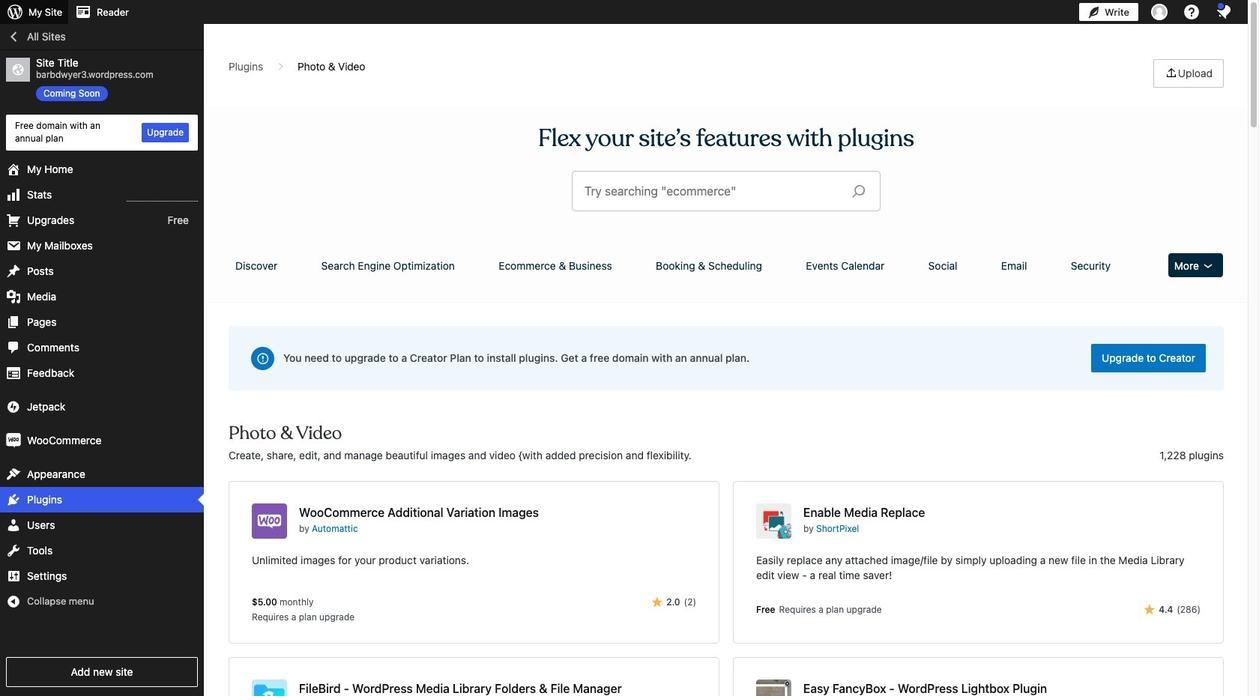 Task type: vqa. For each thing, say whether or not it's contained in the screenshot.
"img"
yes



Task type: describe. For each thing, give the bounding box(es) containing it.
manage your notifications image
[[1215, 3, 1233, 21]]

open search image
[[840, 181, 878, 202]]

1 img image from the top
[[6, 399, 21, 414]]

my profile image
[[1151, 4, 1168, 20]]



Task type: locate. For each thing, give the bounding box(es) containing it.
highest hourly views 0 image
[[127, 192, 198, 201]]

main content
[[223, 59, 1229, 696]]

plugin icon image
[[252, 504, 287, 539], [756, 504, 791, 539]]

1 vertical spatial img image
[[6, 433, 21, 448]]

0 horizontal spatial plugin icon image
[[252, 504, 287, 539]]

2 plugin icon image from the left
[[756, 504, 791, 539]]

2 img image from the top
[[6, 433, 21, 448]]

0 vertical spatial img image
[[6, 399, 21, 414]]

1 plugin icon image from the left
[[252, 504, 287, 539]]

help image
[[1183, 3, 1201, 21]]

None search field
[[573, 172, 880, 211]]

Search search field
[[585, 172, 840, 211]]

1 horizontal spatial plugin icon image
[[756, 504, 791, 539]]

img image
[[6, 399, 21, 414], [6, 433, 21, 448]]



